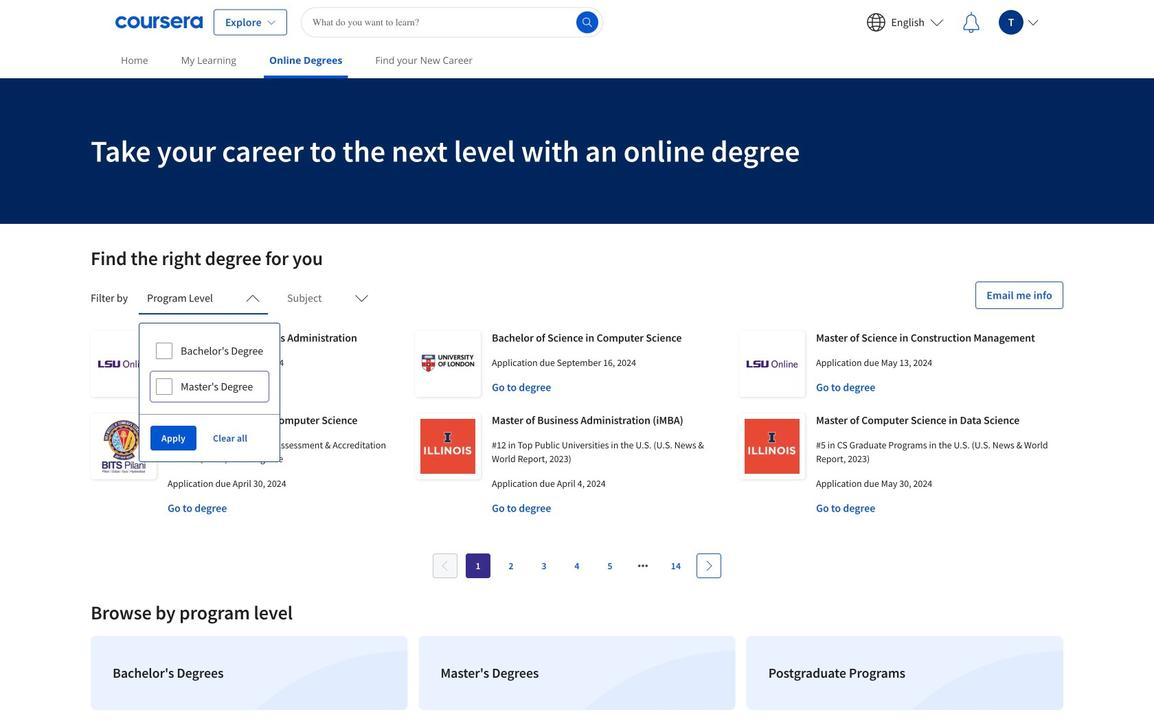 Task type: locate. For each thing, give the bounding box(es) containing it.
university of illinois at urbana-champaign image
[[415, 414, 481, 480], [740, 414, 806, 480]]

actions toolbar
[[140, 415, 280, 462]]

university of london image
[[415, 331, 481, 397]]

coursera image
[[115, 11, 203, 33]]

None search field
[[301, 7, 603, 37]]

1 horizontal spatial louisiana state university image
[[740, 331, 806, 397]]

options list list box
[[140, 324, 280, 415]]

0 horizontal spatial university of illinois at urbana-champaign image
[[415, 414, 481, 480]]

louisiana state university image
[[91, 331, 157, 397], [740, 331, 806, 397]]

list
[[85, 631, 1070, 716]]

0 horizontal spatial louisiana state university image
[[91, 331, 157, 397]]

go to next page image
[[704, 561, 715, 572]]

1 horizontal spatial university of illinois at urbana-champaign image
[[740, 414, 806, 480]]



Task type: describe. For each thing, give the bounding box(es) containing it.
1 louisiana state university image from the left
[[91, 331, 157, 397]]

1 university of illinois at urbana-champaign image from the left
[[415, 414, 481, 480]]

birla institute of technology & science, pilani image
[[91, 414, 157, 480]]

2 university of illinois at urbana-champaign image from the left
[[740, 414, 806, 480]]

2 louisiana state university image from the left
[[740, 331, 806, 397]]



Task type: vqa. For each thing, say whether or not it's contained in the screenshot.
that in You'll be able to demonstrate your skills through real-world projects and create work samples that help you stand out in your job search.
no



